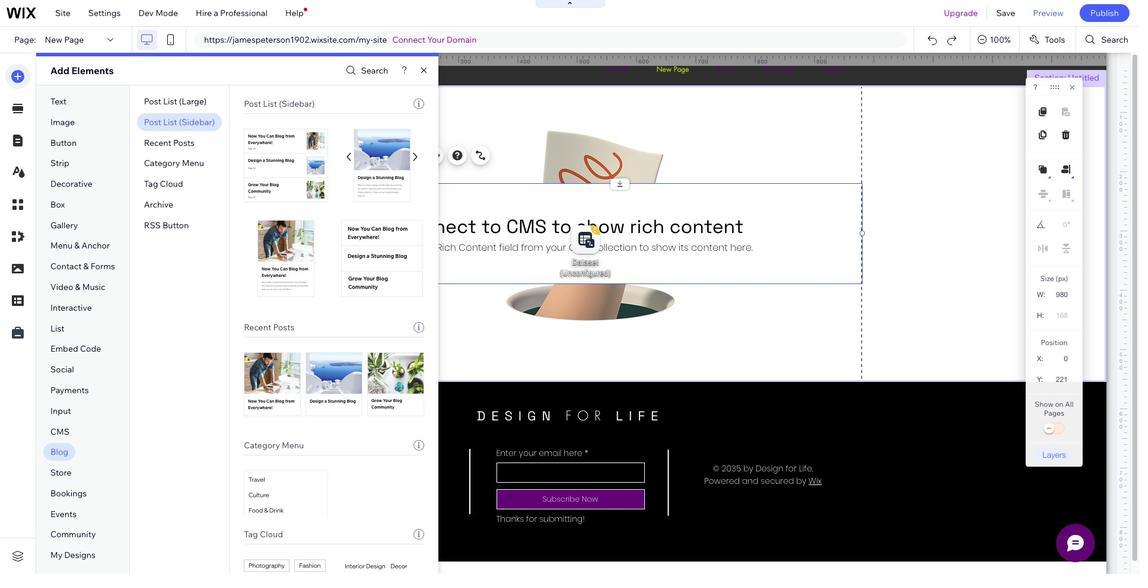 Task type: describe. For each thing, give the bounding box(es) containing it.
tools button
[[1020, 27, 1076, 53]]

publish
[[1091, 8, 1119, 18]]

1 vertical spatial search button
[[343, 62, 388, 79]]

https://jamespeterson1902.wixsite.com/my-site connect your domain
[[204, 34, 477, 45]]

interactive
[[50, 303, 92, 313]]

a
[[214, 8, 218, 18]]

800
[[758, 58, 768, 65]]

connect
[[392, 34, 426, 45]]

archive
[[144, 199, 173, 210]]

position
[[1041, 338, 1068, 347]]

all
[[1066, 400, 1074, 409]]

& for contact
[[83, 261, 89, 272]]

? button
[[1034, 83, 1038, 91]]

100% button
[[971, 27, 1020, 53]]

layers
[[1043, 450, 1066, 460]]

0 horizontal spatial post list (sidebar)
[[144, 117, 215, 127]]

embed
[[50, 344, 78, 355]]

show on all pages
[[1035, 400, 1074, 418]]

1 vertical spatial settings
[[288, 150, 321, 161]]

1 vertical spatial recent posts
[[244, 322, 295, 333]]

900
[[817, 58, 828, 65]]

2 horizontal spatial menu
[[282, 440, 304, 451]]

show
[[1035, 400, 1054, 409]]

& for menu
[[74, 241, 80, 251]]

site
[[55, 8, 71, 18]]

500
[[580, 58, 590, 65]]

my
[[50, 550, 62, 561]]

preview button
[[1025, 0, 1073, 26]]

forms
[[91, 261, 115, 272]]

viewer
[[328, 174, 352, 183]]

0 horizontal spatial search
[[361, 65, 388, 76]]

0 horizontal spatial tag cloud
[[144, 179, 183, 189]]

rss button
[[144, 220, 189, 231]]

mode
[[156, 8, 178, 18]]

w:
[[1037, 291, 1046, 299]]

image
[[50, 117, 75, 127]]

1 horizontal spatial (sidebar)
[[279, 99, 315, 109]]

input
[[50, 406, 71, 416]]

1 vertical spatial cloud
[[260, 529, 283, 540]]

(large)
[[179, 96, 207, 107]]

1 horizontal spatial post list (sidebar)
[[244, 99, 315, 109]]

video
[[50, 282, 73, 293]]

events
[[50, 509, 77, 520]]

post for add elements
[[144, 96, 161, 107]]

hire
[[196, 8, 212, 18]]

code
[[80, 344, 101, 355]]

community
[[50, 530, 96, 540]]

?
[[1034, 83, 1038, 91]]

0 vertical spatial search
[[1102, 34, 1129, 45]]

pages
[[1044, 409, 1065, 418]]

0 vertical spatial cloud
[[160, 179, 183, 189]]

gallery
[[50, 220, 78, 231]]

dev
[[139, 8, 154, 18]]

size
[[1041, 274, 1055, 283]]

add elements
[[50, 65, 114, 77]]

designs
[[64, 550, 96, 561]]

on
[[1055, 400, 1064, 409]]

text
[[50, 96, 67, 107]]

store
[[50, 468, 71, 478]]

site
[[373, 34, 387, 45]]

decorative
[[50, 179, 93, 189]]

100%
[[990, 34, 1011, 45]]

contact & forms
[[50, 261, 115, 272]]

size (px)
[[1041, 274, 1069, 283]]

https://jamespeterson1902.wixsite.com/my-
[[204, 34, 373, 45]]

new
[[45, 34, 62, 45]]

1 horizontal spatial button
[[163, 220, 189, 231]]



Task type: vqa. For each thing, say whether or not it's contained in the screenshot.
https://www.wix.com/mysite
no



Task type: locate. For each thing, give the bounding box(es) containing it.
search
[[1102, 34, 1129, 45], [361, 65, 388, 76]]

0 horizontal spatial button
[[50, 137, 77, 148]]

search button down publish
[[1077, 27, 1140, 53]]

post list (large)
[[144, 96, 207, 107]]

payments
[[50, 385, 89, 396]]

h:
[[1037, 312, 1045, 320]]

contact
[[50, 261, 82, 272]]

tools
[[1045, 34, 1066, 45]]

1 vertical spatial search
[[361, 65, 388, 76]]

1 vertical spatial category
[[244, 440, 280, 451]]

cms
[[50, 426, 69, 437]]

0 horizontal spatial search button
[[343, 62, 388, 79]]

0 vertical spatial category menu
[[144, 158, 204, 169]]

2 vertical spatial &
[[75, 282, 81, 293]]

(px)
[[1056, 274, 1069, 283]]

layers button
[[1036, 449, 1074, 461]]

1 vertical spatial &
[[83, 261, 89, 272]]

search down the site
[[361, 65, 388, 76]]

None text field
[[1051, 307, 1073, 323]]

box
[[50, 199, 65, 210]]

posts
[[173, 137, 195, 148], [273, 322, 295, 333]]

menu & anchor
[[50, 241, 110, 251]]

°
[[1068, 221, 1071, 229]]

1 horizontal spatial tag
[[244, 529, 258, 540]]

0 vertical spatial &
[[74, 241, 80, 251]]

save
[[997, 8, 1016, 18]]

page
[[64, 34, 84, 45]]

0 horizontal spatial posts
[[173, 137, 195, 148]]

embed code
[[50, 344, 101, 355]]

video & music
[[50, 282, 105, 293]]

& left 'forms'
[[83, 261, 89, 272]]

1 vertical spatial posts
[[273, 322, 295, 333]]

rich content viewer
[[283, 174, 352, 183]]

hire a professional
[[196, 8, 268, 18]]

1 vertical spatial tag
[[244, 529, 258, 540]]

1 vertical spatial tag cloud
[[244, 529, 283, 540]]

content
[[300, 174, 327, 183]]

strip
[[50, 158, 69, 169]]

1 horizontal spatial cloud
[[260, 529, 283, 540]]

save button
[[988, 0, 1025, 26]]

elements
[[72, 65, 114, 77]]

0 vertical spatial post list (sidebar)
[[244, 99, 315, 109]]

preview
[[1033, 8, 1064, 18]]

my designs
[[50, 550, 96, 561]]

&
[[74, 241, 80, 251], [83, 261, 89, 272], [75, 282, 81, 293]]

professional
[[220, 8, 268, 18]]

700
[[698, 58, 709, 65]]

music
[[82, 282, 105, 293]]

0 vertical spatial tag cloud
[[144, 179, 183, 189]]

400
[[520, 58, 531, 65]]

0 vertical spatial tag
[[144, 179, 158, 189]]

1 horizontal spatial search
[[1102, 34, 1129, 45]]

post for text
[[144, 117, 161, 127]]

0 vertical spatial menu
[[182, 158, 204, 169]]

recent posts
[[144, 137, 195, 148], [244, 322, 295, 333]]

1 vertical spatial category menu
[[244, 440, 304, 451]]

0 vertical spatial recent posts
[[144, 137, 195, 148]]

(sidebar)
[[279, 99, 315, 109], [179, 117, 215, 127]]

menu
[[182, 158, 204, 169], [50, 241, 73, 251], [282, 440, 304, 451]]

1 vertical spatial menu
[[50, 241, 73, 251]]

settings left 'dev'
[[88, 8, 121, 18]]

300
[[461, 58, 472, 65]]

post
[[144, 96, 161, 107], [244, 99, 261, 109], [144, 117, 161, 127]]

1 horizontal spatial posts
[[273, 322, 295, 333]]

button
[[50, 137, 77, 148], [163, 220, 189, 231]]

list
[[163, 96, 177, 107], [263, 99, 277, 109], [163, 117, 177, 127], [50, 323, 65, 334]]

0 horizontal spatial (sidebar)
[[179, 117, 215, 127]]

2 vertical spatial menu
[[282, 440, 304, 451]]

your
[[427, 34, 445, 45]]

& right video
[[75, 282, 81, 293]]

1 horizontal spatial category menu
[[244, 440, 304, 451]]

recent
[[144, 137, 171, 148], [244, 322, 271, 333]]

button down image
[[50, 137, 77, 148]]

600
[[639, 58, 650, 65]]

publish button
[[1080, 4, 1130, 22]]

cloud
[[160, 179, 183, 189], [260, 529, 283, 540]]

0 horizontal spatial category menu
[[144, 158, 204, 169]]

add
[[50, 65, 69, 77]]

0 vertical spatial posts
[[173, 137, 195, 148]]

0 vertical spatial button
[[50, 137, 77, 148]]

1 vertical spatial post list (sidebar)
[[144, 117, 215, 127]]

1 horizontal spatial recent posts
[[244, 322, 295, 333]]

new page
[[45, 34, 84, 45]]

& left anchor
[[74, 241, 80, 251]]

1 vertical spatial (sidebar)
[[179, 117, 215, 127]]

social
[[50, 365, 74, 375]]

search button down the site
[[343, 62, 388, 79]]

x:
[[1037, 355, 1044, 363]]

0 vertical spatial settings
[[88, 8, 121, 18]]

search down publish button
[[1102, 34, 1129, 45]]

1 vertical spatial button
[[163, 220, 189, 231]]

0 horizontal spatial settings
[[88, 8, 121, 18]]

help
[[285, 8, 304, 18]]

0 horizontal spatial menu
[[50, 241, 73, 251]]

anchor
[[82, 241, 110, 251]]

0 vertical spatial search button
[[1077, 27, 1140, 53]]

search button
[[1077, 27, 1140, 53], [343, 62, 388, 79]]

0 vertical spatial recent
[[144, 137, 171, 148]]

untitled
[[1068, 72, 1100, 83]]

rss
[[144, 220, 161, 231]]

settings up content
[[288, 150, 321, 161]]

section: untitled
[[1035, 72, 1100, 83]]

section:
[[1035, 72, 1067, 83]]

switch
[[1043, 421, 1067, 437]]

0 horizontal spatial category
[[144, 158, 180, 169]]

0 vertical spatial (sidebar)
[[279, 99, 315, 109]]

1 horizontal spatial category
[[244, 440, 280, 451]]

0 vertical spatial category
[[144, 158, 180, 169]]

tag
[[144, 179, 158, 189], [244, 529, 258, 540]]

dev mode
[[139, 8, 178, 18]]

1 horizontal spatial recent
[[244, 322, 271, 333]]

bookings
[[50, 488, 87, 499]]

1 horizontal spatial tag cloud
[[244, 529, 283, 540]]

blog
[[50, 447, 68, 458]]

rich
[[283, 174, 298, 183]]

None text field
[[1052, 217, 1067, 233], [1050, 287, 1073, 303], [1050, 351, 1073, 367], [1049, 372, 1073, 388], [1052, 217, 1067, 233], [1050, 287, 1073, 303], [1050, 351, 1073, 367], [1049, 372, 1073, 388]]

tag cloud
[[144, 179, 183, 189], [244, 529, 283, 540]]

button right rss
[[163, 220, 189, 231]]

1 horizontal spatial search button
[[1077, 27, 1140, 53]]

& for video
[[75, 282, 81, 293]]

1 horizontal spatial settings
[[288, 150, 321, 161]]

0 horizontal spatial recent posts
[[144, 137, 195, 148]]

1 horizontal spatial menu
[[182, 158, 204, 169]]

category menu
[[144, 158, 204, 169], [244, 440, 304, 451]]

upgrade
[[944, 8, 978, 18]]

1 vertical spatial recent
[[244, 322, 271, 333]]

post list (sidebar)
[[244, 99, 315, 109], [144, 117, 215, 127]]

category
[[144, 158, 180, 169], [244, 440, 280, 451]]

0 horizontal spatial recent
[[144, 137, 171, 148]]

domain
[[447, 34, 477, 45]]

y:
[[1037, 376, 1043, 384]]

0 horizontal spatial cloud
[[160, 179, 183, 189]]

0 horizontal spatial tag
[[144, 179, 158, 189]]



